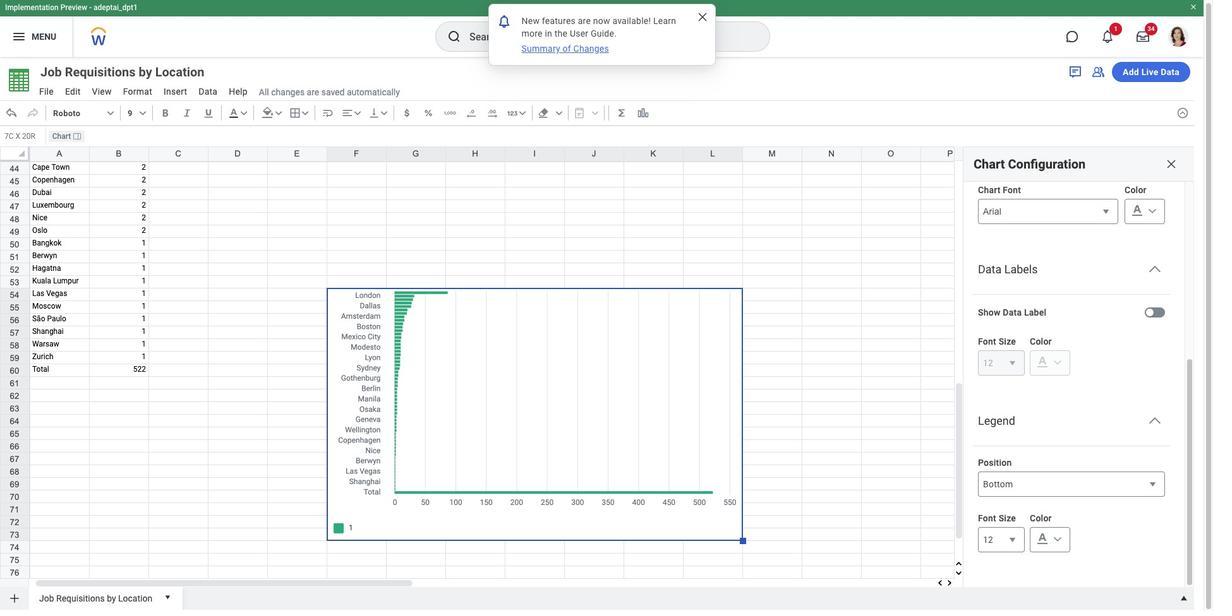Task type: describe. For each thing, give the bounding box(es) containing it.
available!
[[613, 16, 651, 26]]

all changes are saved automatically
[[259, 87, 400, 97]]

more
[[522, 28, 543, 39]]

chevron down small image inside 9 popup button
[[136, 107, 149, 119]]

1 horizontal spatial by
[[139, 64, 152, 80]]

saved
[[322, 87, 345, 97]]

justify image
[[11, 29, 27, 44]]

data inside menus menu bar
[[199, 87, 218, 97]]

media classroom image
[[1091, 64, 1106, 80]]

1 vertical spatial location
[[118, 594, 152, 604]]

1 12 button from the top
[[979, 351, 1025, 376]]

show
[[979, 308, 1001, 318]]

font for legend
[[979, 514, 997, 524]]

the
[[555, 28, 568, 39]]

0 vertical spatial requisitions
[[65, 64, 136, 80]]

show data label
[[979, 308, 1047, 318]]

add footer ws image
[[8, 593, 21, 606]]

label
[[1025, 308, 1047, 318]]

chevron down small image inside roboto dropdown button
[[104, 107, 117, 119]]

roboto
[[53, 108, 80, 118]]

0 vertical spatial location
[[155, 64, 205, 80]]

chevron up image for data labels
[[1148, 262, 1163, 278]]

1 button
[[1094, 23, 1123, 51]]

inbox large image
[[1137, 30, 1150, 43]]

chart for chart font
[[979, 185, 1001, 195]]

menus menu bar
[[33, 83, 254, 102]]

implementation preview -   adeptai_dpt1
[[5, 3, 138, 12]]

now
[[593, 16, 610, 26]]

x image
[[696, 11, 709, 23]]

data inside dropdown button
[[979, 263, 1002, 276]]

34 button
[[1130, 23, 1158, 51]]

add
[[1123, 67, 1140, 77]]

changes
[[574, 44, 609, 54]]

new
[[522, 16, 540, 26]]

1 vertical spatial job
[[39, 594, 54, 604]]

file
[[39, 87, 54, 97]]

add zero image
[[487, 107, 499, 119]]

chart for chart configuration
[[974, 157, 1005, 172]]

align bottom image
[[368, 107, 380, 119]]

legend button
[[973, 406, 1171, 446]]

live
[[1142, 67, 1159, 77]]

0 vertical spatial font
[[1003, 185, 1022, 195]]

menu banner
[[0, 0, 1204, 57]]

eraser image
[[537, 107, 550, 119]]

0 vertical spatial color
[[1125, 185, 1147, 195]]

are for features
[[578, 16, 591, 26]]

border all image
[[289, 107, 301, 119]]

help
[[229, 87, 248, 97]]

position
[[979, 458, 1012, 468]]

2 text color image from the top
[[1035, 532, 1051, 547]]

Search Workday  search field
[[470, 23, 744, 51]]

dialog containing new features are now available! learn more in the user guide.
[[488, 4, 716, 66]]

2 12 from the top
[[984, 535, 994, 546]]

align left image
[[341, 107, 354, 119]]

size for legend
[[999, 514, 1017, 524]]

configuration
[[1009, 157, 1086, 172]]

format
[[123, 87, 152, 97]]

numbers image
[[506, 107, 519, 119]]

add live data button
[[1113, 62, 1191, 82]]

data labels button
[[973, 255, 1171, 295]]

color for data labels
[[1030, 337, 1052, 347]]

preview
[[60, 3, 87, 12]]

1 12 from the top
[[984, 358, 994, 369]]

text color image
[[1130, 203, 1145, 218]]

bold image
[[159, 107, 172, 119]]

thousands comma image
[[444, 107, 456, 119]]

0 vertical spatial job
[[40, 64, 62, 80]]

menu button
[[0, 16, 73, 57]]

34
[[1148, 25, 1155, 32]]

edit
[[65, 87, 81, 97]]

job requisitions by location for second job requisitions by location button from the bottom
[[40, 64, 205, 80]]

1 vertical spatial requisitions
[[56, 594, 105, 604]]

-
[[89, 3, 92, 12]]

remove zero image
[[465, 107, 478, 119]]

chart font
[[979, 185, 1022, 195]]

font size for data labels
[[979, 337, 1017, 347]]

9 button
[[123, 103, 150, 123]]

chart button
[[48, 131, 85, 142]]

changes
[[271, 87, 305, 97]]



Task type: vqa. For each thing, say whether or not it's contained in the screenshot.
second 6 from the bottom
no



Task type: locate. For each thing, give the bounding box(es) containing it.
chart for chart
[[52, 132, 71, 141]]

chart configuration
[[974, 157, 1086, 172]]

color
[[1125, 185, 1147, 195], [1030, 337, 1052, 347], [1030, 514, 1052, 524]]

chart up chart font
[[974, 157, 1005, 172]]

are inside button
[[307, 87, 319, 97]]

1 vertical spatial job requisitions by location button
[[34, 588, 158, 608]]

text wrap image
[[322, 107, 334, 119]]

chevron up image inside data labels dropdown button
[[1148, 262, 1163, 278]]

dialog
[[488, 4, 716, 66]]

bottom button
[[979, 472, 1166, 497]]

9
[[128, 108, 133, 118]]

1 size from the top
[[999, 337, 1017, 347]]

data labels
[[979, 263, 1038, 276]]

2 vertical spatial font
[[979, 514, 997, 524]]

12 button down show data label
[[979, 351, 1025, 376]]

in
[[545, 28, 553, 39]]

0 vertical spatial chevron up image
[[1148, 262, 1163, 278]]

location up insert
[[155, 64, 205, 80]]

font size
[[979, 337, 1017, 347], [979, 514, 1017, 524]]

12 down bottom
[[984, 535, 994, 546]]

font size down bottom
[[979, 514, 1017, 524]]

2 chevron up image from the top
[[1148, 414, 1163, 429]]

job right add footer ws image
[[39, 594, 54, 604]]

12 button down bottom
[[979, 528, 1025, 553]]

new features are now available! learn more in the user guide. summary of changes
[[522, 16, 679, 54]]

chevron down small image left border all icon
[[272, 107, 285, 119]]

add live data
[[1123, 67, 1180, 77]]

1 vertical spatial color
[[1030, 337, 1052, 347]]

1
[[1115, 25, 1118, 32]]

chevron down small image left text wrap icon
[[299, 107, 311, 119]]

location left caret down small "icon"
[[118, 594, 152, 604]]

requisitions
[[65, 64, 136, 80], [56, 594, 105, 604]]

percentage image
[[422, 107, 435, 119]]

size down bottom
[[999, 514, 1017, 524]]

0 vertical spatial by
[[139, 64, 152, 80]]

are up user
[[578, 16, 591, 26]]

autosum image
[[616, 107, 628, 119]]

1 job requisitions by location button from the top
[[34, 63, 227, 81]]

1 text color image from the top
[[1035, 355, 1051, 370]]

notifications large image
[[1102, 30, 1114, 43]]

job requisitions by location for second job requisitions by location button from the top
[[39, 594, 152, 604]]

1 vertical spatial chart
[[974, 157, 1005, 172]]

size for data labels
[[999, 337, 1017, 347]]

chevron up circle image
[[1177, 107, 1190, 119]]

all changes are saved automatically button
[[254, 86, 400, 98]]

job requisitions by location
[[40, 64, 205, 80], [39, 594, 152, 604]]

color up text color icon
[[1125, 185, 1147, 195]]

by left caret down small "icon"
[[107, 594, 116, 604]]

chart image
[[637, 107, 650, 119]]

by
[[139, 64, 152, 80], [107, 594, 116, 604]]

data
[[1161, 67, 1180, 77], [199, 87, 218, 97], [979, 263, 1002, 276], [1003, 308, 1022, 318]]

2 vertical spatial chart
[[979, 185, 1001, 195]]

chevron down small image down help
[[237, 107, 250, 119]]

12 down show
[[984, 358, 994, 369]]

location
[[155, 64, 205, 80], [118, 594, 152, 604]]

job requisitions by location button
[[34, 63, 227, 81], [34, 588, 158, 608]]

are left 'saved'
[[307, 87, 319, 97]]

close environment banner image
[[1190, 3, 1198, 11]]

12 button
[[979, 351, 1025, 376], [979, 528, 1025, 553]]

labels
[[1005, 263, 1038, 276]]

size down show data label
[[999, 337, 1017, 347]]

1 vertical spatial font
[[979, 337, 997, 347]]

job up file
[[40, 64, 62, 80]]

chevron down small image down bottom popup button
[[1051, 532, 1066, 547]]

arial button
[[979, 199, 1119, 224]]

color down 'label'
[[1030, 337, 1052, 347]]

insert
[[164, 87, 187, 97]]

1 vertical spatial size
[[999, 514, 1017, 524]]

1 vertical spatial 12 button
[[979, 528, 1025, 553]]

font
[[1003, 185, 1022, 195], [979, 337, 997, 347], [979, 514, 997, 524]]

adeptai_dpt1
[[94, 3, 138, 12]]

chart inside tab content element
[[979, 185, 1001, 195]]

0 vertical spatial are
[[578, 16, 591, 26]]

of
[[563, 44, 571, 54]]

2 job requisitions by location button from the top
[[34, 588, 158, 608]]

1 font size from the top
[[979, 337, 1017, 347]]

font down show
[[979, 337, 997, 347]]

text color image down 'label'
[[1035, 355, 1051, 370]]

0 horizontal spatial location
[[118, 594, 152, 604]]

1 vertical spatial 12
[[984, 535, 994, 546]]

dollar sign image
[[401, 107, 413, 119]]

color down bottom popup button
[[1030, 514, 1052, 524]]

1 chevron up image from the top
[[1148, 262, 1163, 278]]

1 vertical spatial job requisitions by location
[[39, 594, 152, 604]]

2 12 button from the top
[[979, 528, 1025, 553]]

0 vertical spatial job requisitions by location button
[[34, 63, 227, 81]]

data right live
[[1161, 67, 1180, 77]]

font size down show
[[979, 337, 1017, 347]]

caret down small image
[[161, 592, 174, 604]]

chart down roboto
[[52, 132, 71, 141]]

chart
[[52, 132, 71, 141], [974, 157, 1005, 172], [979, 185, 1001, 195]]

data left labels
[[979, 263, 1002, 276]]

font size for legend
[[979, 514, 1017, 524]]

legend
[[979, 415, 1016, 428]]

x image
[[1166, 158, 1178, 171]]

0 vertical spatial job requisitions by location
[[40, 64, 205, 80]]

guide.
[[591, 28, 617, 39]]

arial
[[984, 207, 1002, 217]]

1 vertical spatial are
[[307, 87, 319, 97]]

user
[[570, 28, 589, 39]]

tab content element
[[964, 8, 1185, 588]]

1 vertical spatial by
[[107, 594, 116, 604]]

color for legend
[[1030, 514, 1052, 524]]

None text field
[[1, 128, 45, 145]]

activity stream image
[[1068, 64, 1083, 80]]

chevron down small image
[[104, 107, 117, 119], [136, 107, 149, 119], [351, 107, 364, 119], [378, 107, 390, 119], [516, 107, 529, 119], [553, 107, 566, 119], [1145, 203, 1161, 218], [1051, 355, 1066, 370]]

text color image
[[1035, 355, 1051, 370], [1035, 532, 1051, 547]]

job
[[40, 64, 62, 80], [39, 594, 54, 604]]

all
[[259, 87, 269, 97]]

size
[[999, 337, 1017, 347], [999, 514, 1017, 524]]

1 horizontal spatial are
[[578, 16, 591, 26]]

0 vertical spatial 12 button
[[979, 351, 1025, 376]]

chevron up image
[[1148, 262, 1163, 278], [1148, 414, 1163, 429]]

italics image
[[181, 107, 193, 119]]

grid
[[0, 0, 1214, 603]]

profile logan mcneil image
[[1169, 27, 1189, 49]]

implementation
[[5, 3, 59, 12]]

0 horizontal spatial by
[[107, 594, 116, 604]]

font down chart configuration on the right
[[1003, 185, 1022, 195]]

features
[[542, 16, 576, 26]]

data up underline image at the top left of page
[[199, 87, 218, 97]]

are
[[578, 16, 591, 26], [307, 87, 319, 97]]

bottom
[[984, 480, 1014, 490]]

search image
[[447, 29, 462, 44]]

chevron up image inside legend dropdown button
[[1148, 414, 1163, 429]]

notifications image
[[497, 14, 512, 29]]

1 vertical spatial text color image
[[1035, 532, 1051, 547]]

underline image
[[202, 107, 215, 119]]

view
[[92, 87, 112, 97]]

learn
[[654, 16, 677, 26]]

font down bottom
[[979, 514, 997, 524]]

0 vertical spatial size
[[999, 337, 1017, 347]]

2 font size from the top
[[979, 514, 1017, 524]]

caret up image
[[1178, 593, 1191, 606]]

data inside button
[[1161, 67, 1180, 77]]

1 horizontal spatial location
[[155, 64, 205, 80]]

0 vertical spatial chart
[[52, 132, 71, 141]]

1 vertical spatial font size
[[979, 514, 1017, 524]]

2 size from the top
[[999, 514, 1017, 524]]

menu
[[32, 31, 56, 41]]

12
[[984, 358, 994, 369], [984, 535, 994, 546]]

0 vertical spatial 12
[[984, 358, 994, 369]]

toolbar container region
[[0, 101, 1172, 126]]

chevron down small image
[[237, 107, 250, 119], [272, 107, 285, 119], [299, 107, 311, 119], [1051, 532, 1066, 547]]

undo l image
[[5, 107, 18, 119]]

roboto button
[[49, 103, 118, 123]]

chart up 'arial'
[[979, 185, 1001, 195]]

2 vertical spatial color
[[1030, 514, 1052, 524]]

1 vertical spatial chevron up image
[[1148, 414, 1163, 429]]

are inside new features are now available! learn more in the user guide. summary of changes
[[578, 16, 591, 26]]

0 horizontal spatial are
[[307, 87, 319, 97]]

summary of changes link
[[521, 42, 611, 55]]

0 vertical spatial text color image
[[1035, 355, 1051, 370]]

automatically
[[347, 87, 400, 97]]

are for changes
[[307, 87, 319, 97]]

font for data labels
[[979, 337, 997, 347]]

chevron up image for legend
[[1148, 414, 1163, 429]]

chart inside button
[[52, 132, 71, 141]]

0 vertical spatial font size
[[979, 337, 1017, 347]]

text color image down bottom popup button
[[1035, 532, 1051, 547]]

summary
[[522, 44, 561, 54]]

data left 'label'
[[1003, 308, 1022, 318]]

by up menus menu bar in the left top of the page
[[139, 64, 152, 80]]



